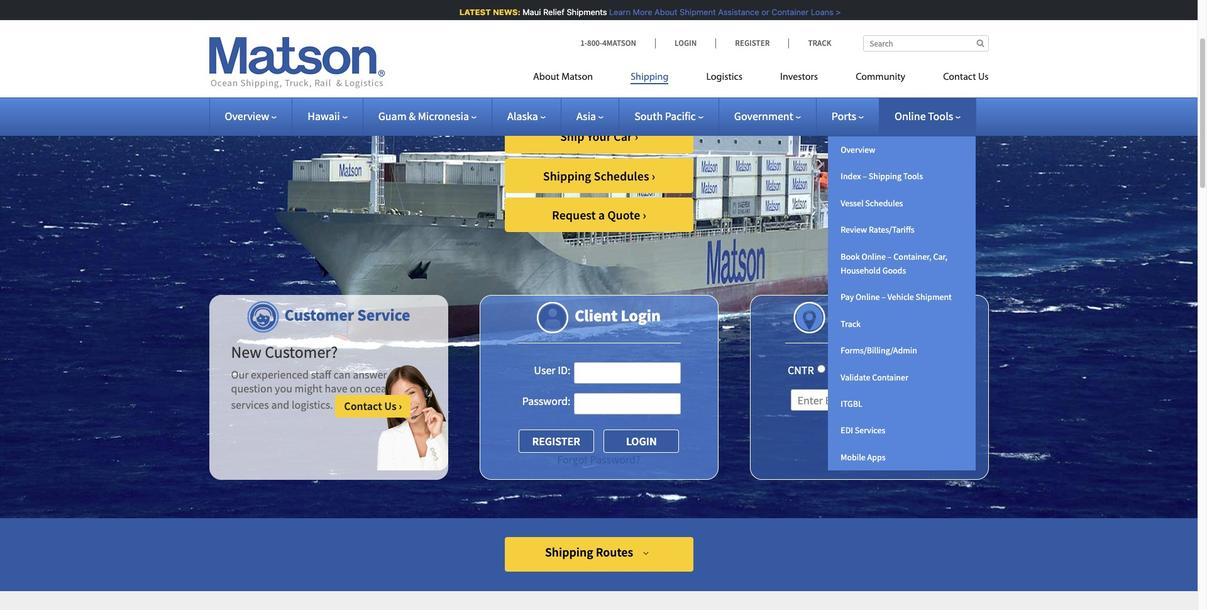 Task type: locate. For each thing, give the bounding box(es) containing it.
south pacific link
[[635, 109, 704, 123]]

us down ocean
[[384, 399, 397, 413]]

0 horizontal spatial register link
[[519, 430, 594, 453]]

register link
[[716, 38, 789, 48], [519, 430, 594, 453]]

1 vertical spatial schedules
[[866, 197, 904, 209]]

1 vertical spatial –
[[888, 251, 892, 262]]

User ID: text field
[[574, 362, 681, 384]]

– right the index
[[863, 171, 867, 182]]

login
[[675, 38, 697, 48], [621, 305, 661, 326]]

None button
[[604, 430, 680, 453]]

contact down search search field at the right top of page
[[944, 72, 977, 82]]

0 vertical spatial online
[[895, 109, 926, 123]]

customer
[[285, 304, 354, 325]]

track link down loans
[[789, 38, 832, 48]]

track shipment
[[832, 305, 945, 326]]

asia
[[577, 109, 596, 123]]

shipping for shipping routes
[[545, 544, 594, 560]]

online down the community link
[[895, 109, 926, 123]]

client login
[[575, 305, 661, 326]]

mobile apps
[[841, 451, 886, 463]]

&
[[409, 109, 416, 123]]

0 horizontal spatial contact
[[344, 399, 382, 413]]

0 horizontal spatial about
[[533, 72, 560, 82]]

2 vertical spatial –
[[882, 291, 886, 303]]

0 vertical spatial tools
[[929, 109, 954, 123]]

register
[[735, 38, 770, 48], [532, 434, 580, 448]]

track for the top track link
[[809, 38, 832, 48]]

contact us › link
[[335, 395, 411, 417]]

1 horizontal spatial overview link
[[829, 136, 976, 163]]

resources
[[310, 35, 503, 92]]

new customer?
[[231, 342, 338, 362]]

BKG radio
[[858, 365, 866, 373]]

1 horizontal spatial contact
[[944, 72, 977, 82]]

you
[[275, 381, 292, 396]]

main content
[[0, 591, 1198, 610]]

1-800-4matson
[[581, 38, 637, 48]]

register link down "password:"
[[519, 430, 594, 453]]

0 horizontal spatial register
[[532, 434, 580, 448]]

about
[[653, 7, 676, 17], [533, 72, 560, 82]]

1 vertical spatial overview
[[841, 144, 876, 155]]

shipping link
[[612, 66, 688, 92]]

forgot
[[558, 452, 588, 467]]

0 horizontal spatial –
[[863, 171, 867, 182]]

review
[[841, 224, 867, 235]]

› right the car
[[635, 128, 638, 144]]

password?
[[590, 452, 641, 467]]

shipping inside index – shipping tools link
[[869, 171, 902, 182]]

login down learn more about shipment assistance or container loans > link
[[675, 38, 697, 48]]

contact us link
[[925, 66, 989, 92]]

overview
[[225, 109, 269, 123], [841, 144, 876, 155]]

0 vertical spatial about
[[653, 7, 676, 17]]

any
[[389, 367, 407, 382]]

shipping inside shipping link
[[631, 72, 669, 82]]

0 vertical spatial container
[[770, 7, 807, 17]]

0 vertical spatial contact
[[944, 72, 977, 82]]

contact inside top menu navigation
[[944, 72, 977, 82]]

on
[[350, 381, 362, 396]]

shipping left routes
[[545, 544, 594, 560]]

1 horizontal spatial schedules
[[866, 197, 904, 209]]

more
[[631, 7, 651, 17]]

1 horizontal spatial register link
[[716, 38, 789, 48]]

Search search field
[[863, 35, 989, 52]]

0 horizontal spatial us
[[384, 399, 397, 413]]

0 horizontal spatial schedules
[[594, 168, 649, 184]]

1 vertical spatial track link
[[829, 311, 976, 337]]

1 vertical spatial online
[[862, 251, 886, 262]]

have
[[325, 381, 348, 396]]

2 horizontal spatial –
[[888, 251, 892, 262]]

contact down on
[[344, 399, 382, 413]]

tools down contact us link
[[929, 109, 954, 123]]

household
[[841, 265, 881, 276]]

track
[[809, 38, 832, 48], [832, 305, 871, 326], [841, 318, 861, 329], [853, 431, 886, 445]]

1 horizontal spatial container
[[873, 371, 909, 383]]

contact for contact us ›
[[344, 399, 382, 413]]

0 horizontal spatial tools
[[904, 171, 923, 182]]

1 horizontal spatial overview
[[841, 144, 876, 155]]

shipment down vehicle
[[875, 305, 945, 326]]

track inside track button
[[853, 431, 886, 445]]

staff
[[311, 367, 331, 382]]

0 horizontal spatial login
[[621, 305, 661, 326]]

1 vertical spatial contact
[[344, 399, 382, 413]]

1 vertical spatial us
[[384, 399, 397, 413]]

question
[[231, 381, 273, 396]]

edi services
[[841, 425, 886, 436]]

overview link
[[225, 109, 277, 123], [829, 136, 976, 163]]

0 horizontal spatial overview link
[[225, 109, 277, 123]]

overview for index – shipping tools
[[841, 144, 876, 155]]

1-800-4matson link
[[581, 38, 655, 48]]

online up household
[[862, 251, 886, 262]]

0 horizontal spatial container
[[770, 7, 807, 17]]

learn more about shipment assistance or container loans > link
[[608, 7, 839, 17]]

› down any
[[399, 399, 402, 413]]

book online – container, car, household goods
[[841, 251, 948, 276]]

0 vertical spatial overview
[[225, 109, 269, 123]]

industry leading expertise, resources and reliability
[[310, 0, 846, 92]]

B/L radio
[[895, 365, 903, 373]]

search image
[[977, 39, 985, 47]]

0 vertical spatial login
[[675, 38, 697, 48]]

book online – container, car, household goods link
[[829, 243, 976, 284]]

1 vertical spatial login
[[621, 305, 661, 326]]

ports
[[832, 109, 857, 123]]

maui
[[521, 7, 539, 17]]

tools up vessel schedules link
[[904, 171, 923, 182]]

shipping routes
[[545, 544, 633, 560]]

track for track button
[[853, 431, 886, 445]]

register link down or
[[716, 38, 789, 48]]

1 horizontal spatial about
[[653, 7, 676, 17]]

mobile
[[841, 451, 866, 463]]

1 horizontal spatial us
[[979, 72, 989, 82]]

shipment right vehicle
[[916, 291, 952, 303]]

edi services link
[[829, 417, 976, 444]]

1 horizontal spatial –
[[882, 291, 886, 303]]

track link
[[789, 38, 832, 48], [829, 311, 976, 337]]

new
[[231, 342, 262, 362]]

0 vertical spatial overview link
[[225, 109, 277, 123]]

None search field
[[863, 35, 989, 52]]

industry
[[310, 0, 479, 47]]

register up forgot
[[532, 434, 580, 448]]

schedules
[[594, 168, 649, 184], [866, 197, 904, 209]]

shipping up south
[[631, 72, 669, 82]]

track link down vehicle
[[829, 311, 976, 337]]

asia link
[[577, 109, 604, 123]]

reliability
[[597, 35, 792, 92]]

0 vertical spatial schedules
[[594, 168, 649, 184]]

register for register link to the bottom
[[532, 434, 580, 448]]

– for container,
[[888, 251, 892, 262]]

shipping inside shipping schedules › link
[[543, 168, 592, 184]]

us inside top menu navigation
[[979, 72, 989, 82]]

about left matson
[[533, 72, 560, 82]]

us down search icon
[[979, 72, 989, 82]]

0 horizontal spatial overview
[[225, 109, 269, 123]]

quote
[[608, 207, 641, 223]]

a
[[599, 207, 605, 223]]

login right client
[[621, 305, 661, 326]]

shipment up "login" link at right
[[678, 7, 714, 17]]

1 vertical spatial overview link
[[829, 136, 976, 163]]

image of smiling customer service agent ready to help. image
[[376, 365, 448, 470]]

relief
[[541, 7, 563, 17]]

or
[[760, 7, 768, 17]]

contact
[[944, 72, 977, 82], [344, 399, 382, 413]]

pay
[[841, 291, 854, 303]]

can
[[334, 367, 351, 382]]

–
[[863, 171, 867, 182], [888, 251, 892, 262], [882, 291, 886, 303]]

forms/billing/admin
[[841, 345, 918, 356]]

shipping up request at the top left
[[543, 168, 592, 184]]

pacific
[[665, 109, 696, 123]]

shipping
[[631, 72, 669, 82], [543, 168, 592, 184], [869, 171, 902, 182], [545, 544, 594, 560]]

experienced
[[251, 367, 309, 382]]

about right more
[[653, 7, 676, 17]]

2 vertical spatial online
[[856, 291, 880, 303]]

about matson
[[533, 72, 593, 82]]

auto
[[912, 363, 934, 377]]

container right or
[[770, 7, 807, 17]]

rates/tariffs
[[869, 224, 915, 235]]

– left vehicle
[[882, 291, 886, 303]]

south pacific
[[635, 109, 696, 123]]

1-
[[581, 38, 587, 48]]

book
[[841, 251, 860, 262]]

contact for contact us
[[944, 72, 977, 82]]

1 vertical spatial tools
[[904, 171, 923, 182]]

online inside book online – container, car, household goods
[[862, 251, 886, 262]]

expertise,
[[646, 0, 846, 47]]

schedules down index – shipping tools
[[866, 197, 904, 209]]

latest news: maui relief shipments learn more about shipment assistance or container loans >
[[458, 7, 839, 17]]

– up goods
[[888, 251, 892, 262]]

shipping for shipping
[[631, 72, 669, 82]]

CNTR radio
[[818, 365, 826, 373]]

shipping inside the shipping routes link
[[545, 544, 594, 560]]

container down forms/billing/admin
[[873, 371, 909, 383]]

ship your car › link
[[505, 119, 694, 153]]

shipping up the vessel schedules
[[869, 171, 902, 182]]

– inside book online – container, car, household goods
[[888, 251, 892, 262]]

800-
[[587, 38, 603, 48]]

schedules up quote on the top of page
[[594, 168, 649, 184]]

0 vertical spatial us
[[979, 72, 989, 82]]

alaska link
[[508, 109, 546, 123]]

1 vertical spatial about
[[533, 72, 560, 82]]

register down or
[[735, 38, 770, 48]]

0 vertical spatial register
[[735, 38, 770, 48]]

1 horizontal spatial tools
[[929, 109, 954, 123]]

index – shipping tools link
[[829, 163, 976, 190]]

1 vertical spatial register
[[532, 434, 580, 448]]

schedules for vessel
[[866, 197, 904, 209]]

0 vertical spatial –
[[863, 171, 867, 182]]

track for track shipment
[[832, 305, 871, 326]]

online right pay
[[856, 291, 880, 303]]

1 horizontal spatial register
[[735, 38, 770, 48]]



Task type: describe. For each thing, give the bounding box(es) containing it.
1 vertical spatial shipment
[[916, 291, 952, 303]]

online for container,
[[862, 251, 886, 262]]

matson
[[562, 72, 593, 82]]

track button
[[832, 426, 907, 449]]

overview for hawaii
[[225, 109, 269, 123]]

overview link for hawaii
[[225, 109, 277, 123]]

forgot password? link
[[558, 452, 641, 467]]

hawaii
[[308, 109, 340, 123]]

community link
[[837, 66, 925, 92]]

hawaii link
[[308, 109, 348, 123]]

assistance
[[716, 7, 758, 17]]

logistics
[[707, 72, 743, 82]]

forms/billing/admin link
[[829, 337, 976, 364]]

investors
[[781, 72, 818, 82]]

1 vertical spatial register link
[[519, 430, 594, 453]]

0 vertical spatial shipment
[[678, 7, 714, 17]]

us for contact us
[[979, 72, 989, 82]]

government
[[735, 109, 794, 123]]

about matson link
[[533, 66, 612, 92]]

top menu navigation
[[533, 66, 989, 92]]

user
[[534, 363, 556, 377]]

and
[[512, 35, 588, 92]]

Enter Booking # or  Vin # text field
[[791, 390, 948, 411]]

news:
[[491, 7, 519, 17]]

government link
[[735, 109, 801, 123]]

about inside about matson link
[[533, 72, 560, 82]]

password:
[[523, 394, 571, 408]]

container,
[[894, 251, 932, 262]]

login link
[[655, 38, 716, 48]]

contact us
[[944, 72, 989, 82]]

request a quote ›
[[552, 207, 647, 223]]

guam
[[378, 109, 407, 123]]

ports link
[[832, 109, 864, 123]]

shipping schedules ›
[[543, 168, 656, 184]]

pay online – vehicle shipment
[[841, 291, 952, 303]]

south
[[635, 109, 663, 123]]

0 vertical spatial register link
[[716, 38, 789, 48]]

loans
[[809, 7, 832, 17]]

investors link
[[762, 66, 837, 92]]

services
[[855, 425, 886, 436]]

1 horizontal spatial login
[[675, 38, 697, 48]]

user id:
[[534, 363, 571, 377]]

b/l
[[875, 363, 892, 377]]

schedules for shipping
[[594, 168, 649, 184]]

latest
[[458, 7, 489, 17]]

online tools link
[[895, 109, 961, 123]]

index – shipping tools
[[841, 171, 923, 182]]

us for contact us ›
[[384, 399, 397, 413]]

apps
[[868, 451, 886, 463]]

register for topmost register link
[[735, 38, 770, 48]]

ship
[[560, 128, 585, 144]]

id:
[[558, 363, 571, 377]]

vessel schedules link
[[829, 190, 976, 216]]

shipments
[[565, 7, 605, 17]]

services and
[[231, 398, 290, 412]]

guam & micronesia
[[378, 109, 469, 123]]

overview link for index – shipping tools
[[829, 136, 976, 163]]

track inside track link
[[841, 318, 861, 329]]

routes
[[596, 544, 633, 560]]

itgbl link
[[829, 391, 976, 417]]

logistics link
[[688, 66, 762, 92]]

0 vertical spatial track link
[[789, 38, 832, 48]]

vehicle
[[888, 291, 914, 303]]

Password: password field
[[574, 393, 681, 415]]

1 vertical spatial container
[[873, 371, 909, 383]]

cntr
[[788, 363, 814, 377]]

client
[[575, 305, 618, 326]]

review rates/tariffs
[[841, 224, 915, 235]]

edi
[[841, 425, 854, 436]]

leading
[[488, 0, 637, 47]]

shipping schedules › link
[[505, 159, 694, 193]]

>
[[834, 7, 839, 17]]

validate
[[841, 371, 871, 383]]

goods
[[883, 265, 907, 276]]

online tools
[[895, 109, 954, 123]]

logistics.
[[292, 398, 333, 412]]

online for vehicle
[[856, 291, 880, 303]]

forgot password?
[[558, 452, 641, 467]]

our
[[231, 367, 249, 382]]

car
[[614, 128, 632, 144]]

blue matson logo with ocean, shipping, truck, rail and logistics written beneath it. image
[[209, 37, 385, 89]]

pay online – vehicle shipment link
[[829, 284, 976, 311]]

› down south
[[652, 168, 656, 184]]

request
[[552, 207, 596, 223]]

shipping for shipping schedules ›
[[543, 168, 592, 184]]

– for vehicle
[[882, 291, 886, 303]]

customer service
[[285, 304, 410, 325]]

service
[[358, 304, 410, 325]]

› right quote on the top of page
[[643, 207, 647, 223]]

ocean
[[364, 381, 393, 396]]

4matson
[[603, 38, 637, 48]]

might
[[295, 381, 323, 396]]

car,
[[934, 251, 948, 262]]

2 vertical spatial shipment
[[875, 305, 945, 326]]

bkg
[[835, 363, 855, 377]]

micronesia
[[418, 109, 469, 123]]



Task type: vqa. For each thing, say whether or not it's contained in the screenshot.
Matson – General
no



